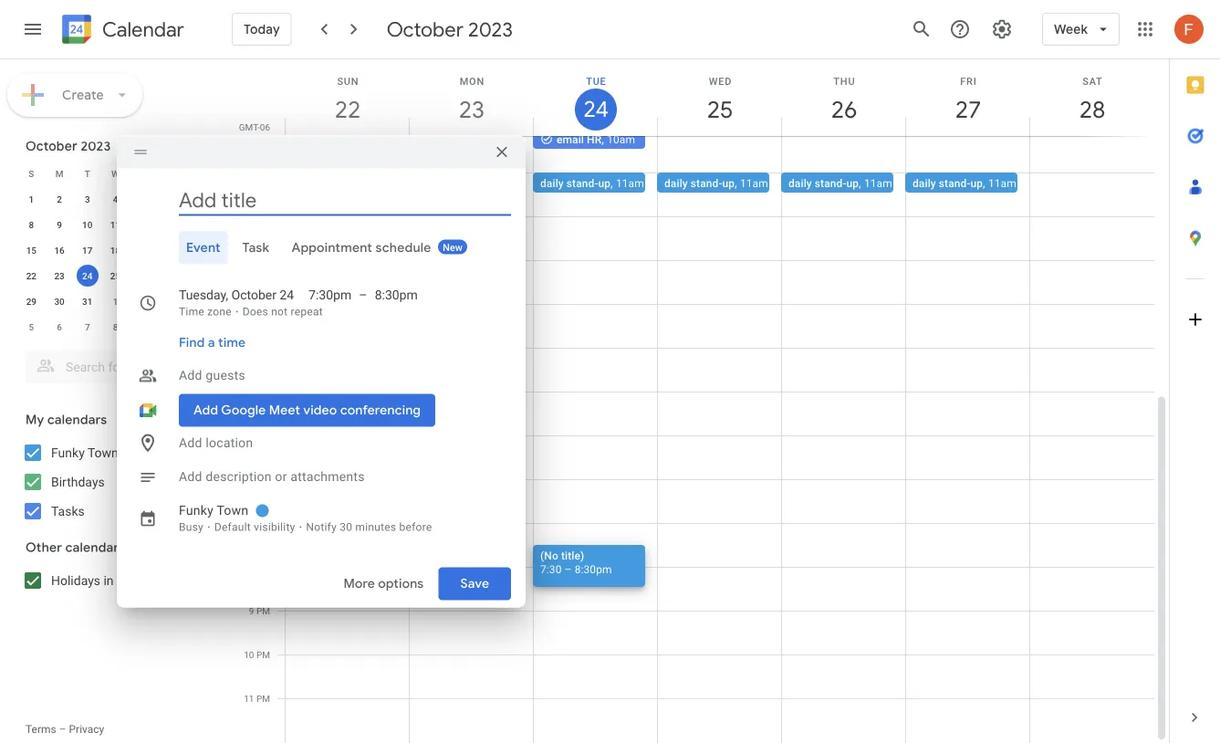 Task type: locate. For each thing, give the bounding box(es) containing it.
row up 11 element on the left of the page
[[17, 161, 214, 186]]

0 vertical spatial 7
[[197, 194, 202, 205]]

2 row from the top
[[17, 186, 214, 212]]

, down 27 link on the right top of the page
[[984, 177, 986, 189]]

4 11am from the left
[[989, 177, 1017, 189]]

23 down mon
[[458, 95, 484, 125]]

8 up 15 element
[[29, 219, 34, 230]]

2 horizontal spatial –
[[565, 563, 572, 576]]

0 vertical spatial 25
[[706, 95, 732, 125]]

4 row from the top
[[17, 237, 214, 263]]

24 down the tue
[[583, 95, 608, 124]]

4 inside grid
[[249, 386, 254, 397]]

thu 26
[[830, 75, 857, 125]]

2 vertical spatial 24
[[280, 288, 294, 303]]

my calendars list
[[4, 438, 226, 526]]

m
[[55, 168, 63, 179]]

22 column header
[[285, 59, 410, 136]]

2 left not
[[249, 299, 254, 310]]

1 horizontal spatial 25
[[706, 95, 732, 125]]

1 horizontal spatial 1
[[113, 296, 118, 307]]

0 vertical spatial 3
[[85, 194, 90, 205]]

0 horizontal spatial 3
[[85, 194, 90, 205]]

14 element
[[189, 214, 211, 236]]

9 up 10 pm
[[249, 605, 254, 616]]

1 vertical spatial funky
[[179, 503, 214, 518]]

0 vertical spatial 30
[[54, 296, 65, 307]]

2 horizontal spatial 2
[[249, 299, 254, 310]]

(no title) 7:30 – 8:30pm
[[541, 549, 612, 576]]

7 row from the top
[[17, 314, 214, 340]]

11 pm from the top
[[257, 693, 270, 704]]

calendar
[[102, 17, 184, 42]]

4
[[113, 194, 118, 205], [197, 296, 202, 307], [249, 386, 254, 397]]

11 up 18
[[110, 219, 121, 230]]

28 inside column header
[[1079, 95, 1105, 125]]

1 horizontal spatial 8
[[113, 321, 118, 332]]

30 inside "row"
[[54, 296, 65, 307]]

add inside add guests "dropdown button"
[[179, 368, 202, 383]]

october 2023 grid
[[17, 161, 214, 340]]

1 horizontal spatial 30
[[340, 521, 353, 534]]

0 vertical spatial 6
[[57, 321, 62, 332]]

–
[[359, 288, 368, 303], [565, 563, 572, 576], [59, 723, 66, 736]]

daily stand-up , 11am down hr at the left top of the page
[[541, 177, 645, 189]]

1 vertical spatial 6
[[249, 474, 254, 485]]

email hr , 10am
[[557, 133, 636, 146]]

– right terms link
[[59, 723, 66, 736]]

my
[[26, 412, 44, 428]]

1 horizontal spatial 7
[[197, 194, 202, 205]]

1 horizontal spatial 9
[[249, 605, 254, 616]]

1 vertical spatial 23
[[54, 270, 65, 281]]

– for 8:30pm
[[359, 288, 368, 303]]

2 vertical spatial 11
[[244, 693, 254, 704]]

row up november 8 element
[[17, 289, 214, 314]]

1 horizontal spatial –
[[359, 288, 368, 303]]

row up '18' element
[[17, 212, 214, 237]]

3 pm from the top
[[257, 299, 270, 310]]

october up does
[[232, 288, 277, 303]]

, down 10am
[[611, 177, 614, 189]]

funky town up birthdays at the left bottom
[[51, 445, 119, 460]]

2 horizontal spatial 24
[[583, 95, 608, 124]]

0 vertical spatial 28
[[1079, 95, 1105, 125]]

– down title)
[[565, 563, 572, 576]]

holidays in united states
[[51, 573, 193, 588]]

row down w
[[17, 186, 214, 212]]

06
[[260, 121, 270, 132]]

add down add location
[[179, 469, 202, 484]]

2023 up mon
[[469, 16, 513, 42]]

1 vertical spatial 10
[[244, 649, 254, 660]]

10 inside "row"
[[82, 219, 93, 230]]

2 stand- from the left
[[691, 177, 723, 189]]

row down november 1 element
[[17, 314, 214, 340]]

0 vertical spatial 5
[[29, 321, 34, 332]]

row containing 22
[[17, 263, 214, 289]]

s left m
[[29, 168, 34, 179]]

11 pm
[[244, 693, 270, 704]]

24 column header
[[533, 59, 658, 136]]

t left f
[[141, 168, 146, 179]]

before
[[400, 521, 432, 534]]

terms – privacy
[[26, 723, 104, 736]]

create button
[[7, 73, 142, 117]]

11 for 11
[[110, 219, 121, 230]]

3 daily from the left
[[789, 177, 813, 189]]

1 vertical spatial funky town
[[179, 503, 249, 518]]

3 row from the top
[[17, 212, 214, 237]]

1 vertical spatial add
[[179, 436, 202, 451]]

28 column header
[[1030, 59, 1155, 136]]

terms link
[[26, 723, 56, 736]]

3 up 10 element
[[85, 194, 90, 205]]

add left location in the bottom left of the page
[[179, 436, 202, 451]]

add
[[179, 368, 202, 383], [179, 436, 202, 451], [179, 469, 202, 484]]

1 up 15 element
[[29, 194, 34, 205]]

calendars inside "my calendars" dropdown button
[[47, 412, 107, 428]]

1 vertical spatial 30
[[340, 521, 353, 534]]

2023 down create
[[81, 138, 111, 154]]

default visibility
[[214, 521, 295, 534]]

1 vertical spatial 24
[[82, 270, 93, 281]]

pm right the default
[[257, 518, 270, 529]]

11am
[[616, 177, 645, 189], [741, 177, 769, 189], [865, 177, 893, 189], [989, 177, 1017, 189]]

up down 26 link
[[847, 177, 859, 189]]

8 pm from the top
[[257, 518, 270, 529]]

1 vertical spatial calendars
[[65, 540, 125, 556]]

1 vertical spatial –
[[565, 563, 572, 576]]

2 vertical spatial add
[[179, 469, 202, 484]]

stand- down 27 on the top right
[[940, 177, 971, 189]]

4 pm from the top
[[257, 342, 270, 353]]

email
[[557, 133, 584, 146]]

27 column header
[[906, 59, 1031, 136]]

6 down the 30 element
[[57, 321, 62, 332]]

2
[[57, 194, 62, 205], [141, 296, 146, 307], [249, 299, 254, 310]]

0 horizontal spatial 28
[[194, 270, 205, 281]]

22 inside october 2023 grid
[[26, 270, 37, 281]]

13
[[166, 219, 177, 230]]

row down '18' element
[[17, 263, 214, 289]]

funky
[[51, 445, 85, 460], [179, 503, 214, 518]]

appointment
[[292, 240, 373, 256]]

8:30pm down title)
[[575, 563, 612, 576]]

appointment schedule
[[292, 240, 432, 256]]

23 down 16
[[54, 270, 65, 281]]

0 horizontal spatial october 2023
[[26, 138, 111, 154]]

row containing 8
[[17, 212, 214, 237]]

11am down 26 link
[[865, 177, 893, 189]]

25
[[706, 95, 732, 125], [110, 270, 121, 281]]

schedule
[[376, 240, 432, 256]]

1 vertical spatial 9
[[249, 605, 254, 616]]

25 down wed
[[706, 95, 732, 125]]

pm for 4 pm
[[257, 386, 270, 397]]

1 t from the left
[[85, 168, 90, 179]]

daily stand-up , 11am down "25" link
[[665, 177, 769, 189]]

daily stand-up , 11am down 26
[[789, 177, 893, 189]]

f
[[169, 168, 174, 179]]

0 horizontal spatial 22
[[26, 270, 37, 281]]

calendars right my
[[47, 412, 107, 428]]

4 left zone
[[197, 296, 202, 307]]

sun
[[337, 75, 359, 87]]

6 inside october 2023 grid
[[57, 321, 62, 332]]

1 pm from the top
[[257, 211, 270, 222]]

29
[[26, 296, 37, 307]]

7:30
[[541, 563, 562, 576]]

30 down 23 element
[[54, 296, 65, 307]]

28 down sat
[[1079, 95, 1105, 125]]

united
[[117, 573, 154, 588]]

0 horizontal spatial 24
[[82, 270, 93, 281]]

12 pm
[[244, 211, 270, 222]]

1 vertical spatial 5
[[249, 430, 254, 441]]

30
[[54, 296, 65, 307], [340, 521, 353, 534]]

town
[[88, 445, 119, 460], [217, 503, 249, 518]]

1 horizontal spatial t
[[141, 168, 146, 179]]

add down find
[[179, 368, 202, 383]]

None search field
[[0, 343, 226, 384]]

2 pm from the top
[[257, 255, 270, 266]]

23
[[458, 95, 484, 125], [54, 270, 65, 281]]

0 horizontal spatial funky town
[[51, 445, 119, 460]]

Add title text field
[[179, 187, 511, 214]]

0 horizontal spatial t
[[85, 168, 90, 179]]

4 pm
[[249, 386, 270, 397]]

7
[[197, 194, 202, 205], [85, 321, 90, 332], [249, 518, 254, 529]]

3 add from the top
[[179, 469, 202, 484]]

october 2023 up m
[[26, 138, 111, 154]]

mon 23
[[458, 75, 485, 125]]

22 down "sun"
[[334, 95, 360, 125]]

5 row from the top
[[17, 263, 214, 289]]

funky town up the default
[[179, 503, 249, 518]]

funky town
[[51, 445, 119, 460], [179, 503, 249, 518]]

0 horizontal spatial funky
[[51, 445, 85, 460]]

settings menu image
[[992, 18, 1014, 40]]

grid
[[234, 59, 1170, 743]]

10 pm from the top
[[257, 649, 270, 660]]

1 daily stand-up , 11am from the left
[[541, 177, 645, 189]]

in
[[104, 573, 114, 588]]

location
[[206, 436, 253, 451]]

9 pm
[[249, 605, 270, 616]]

town down "my calendars" dropdown button
[[88, 445, 119, 460]]

october 2023
[[387, 16, 513, 42], [26, 138, 111, 154]]

pm right location in the bottom left of the page
[[257, 430, 270, 441]]

1 horizontal spatial 4
[[197, 296, 202, 307]]

1 horizontal spatial 10
[[244, 649, 254, 660]]

town up the default
[[217, 503, 249, 518]]

15 element
[[20, 239, 42, 261]]

30 right notify
[[340, 521, 353, 534]]

2 vertical spatial 1
[[113, 296, 118, 307]]

9 pm from the top
[[257, 605, 270, 616]]

22 element
[[20, 265, 42, 287]]

daily stand-up , 11am down 27 on the top right
[[913, 177, 1017, 189]]

2 add from the top
[[179, 436, 202, 451]]

pm for 6 pm
[[257, 474, 270, 485]]

time zone
[[179, 305, 232, 318]]

9 inside october 2023 grid
[[57, 219, 62, 230]]

7 down the 31 element
[[85, 321, 90, 332]]

4 up 5 pm
[[249, 386, 254, 397]]

0 horizontal spatial 5
[[29, 321, 34, 332]]

row containing 29
[[17, 289, 214, 314]]

tuesday,
[[179, 288, 228, 303]]

0 horizontal spatial s
[[29, 168, 34, 179]]

1 add from the top
[[179, 368, 202, 383]]

8:30pm
[[375, 288, 418, 303], [575, 563, 612, 576]]

28 link
[[1072, 89, 1114, 131]]

0 vertical spatial town
[[88, 445, 119, 460]]

daily
[[541, 177, 564, 189], [665, 177, 688, 189], [789, 177, 813, 189], [913, 177, 937, 189]]

0 horizontal spatial 10
[[82, 219, 93, 230]]

23 link
[[451, 89, 493, 131]]

row containing 1
[[17, 186, 214, 212]]

2 horizontal spatial 1
[[249, 255, 254, 266]]

25 element
[[105, 265, 126, 287]]

5 down the 29 element on the top left of the page
[[29, 321, 34, 332]]

pm right time
[[257, 342, 270, 353]]

pm down 9 pm on the left bottom of page
[[257, 649, 270, 660]]

thu
[[834, 75, 856, 87]]

23 element
[[48, 265, 70, 287]]

2 left november 3 element
[[141, 296, 146, 307]]

1 stand- from the left
[[567, 177, 599, 189]]

10 up 17
[[82, 219, 93, 230]]

november 8 element
[[105, 316, 126, 338]]

tab list
[[1171, 59, 1221, 692], [132, 232, 511, 264]]

0 horizontal spatial 8
[[29, 219, 34, 230]]

t left w
[[85, 168, 90, 179]]

2 horizontal spatial 7
[[249, 518, 254, 529]]

11am down "25" link
[[741, 177, 769, 189]]

18
[[110, 245, 121, 256]]

other calendars
[[26, 540, 125, 556]]

5 pm from the top
[[257, 386, 270, 397]]

1 for november 1 element
[[113, 296, 118, 307]]

0 vertical spatial funky
[[51, 445, 85, 460]]

stand- down 26
[[815, 177, 847, 189]]

1 vertical spatial october
[[26, 138, 78, 154]]

0 horizontal spatial 25
[[110, 270, 121, 281]]

7 pm from the top
[[257, 474, 270, 485]]

0 vertical spatial 9
[[57, 219, 62, 230]]

, left 10am
[[602, 133, 605, 146]]

week button
[[1043, 7, 1121, 51]]

24 inside cell
[[82, 270, 93, 281]]

22
[[334, 95, 360, 125], [26, 270, 37, 281]]

3 inside "row"
[[85, 194, 90, 205]]

10
[[82, 219, 93, 230], [244, 649, 254, 660]]

7 up 14 element
[[197, 194, 202, 205]]

to element
[[359, 286, 368, 305]]

0 horizontal spatial 23
[[54, 270, 65, 281]]

24 down 17
[[82, 270, 93, 281]]

5 inside "row"
[[29, 321, 34, 332]]

3 up from the left
[[847, 177, 859, 189]]

8:30pm right to element
[[375, 288, 418, 303]]

15
[[26, 245, 37, 256]]

11am down 10am
[[616, 177, 645, 189]]

1 horizontal spatial 28
[[1079, 95, 1105, 125]]

my calendars
[[26, 412, 107, 428]]

0 horizontal spatial –
[[59, 723, 66, 736]]

1 vertical spatial 4
[[197, 296, 202, 307]]

find a time
[[179, 335, 246, 351]]

1 vertical spatial 8
[[113, 321, 118, 332]]

10 for 10 pm
[[244, 649, 254, 660]]

26 column header
[[782, 59, 907, 136]]

10 inside grid
[[244, 649, 254, 660]]

23 inside "row"
[[54, 270, 65, 281]]

6 pm from the top
[[257, 430, 270, 441]]

1 horizontal spatial 23
[[458, 95, 484, 125]]

21 element
[[189, 239, 211, 261]]

2 vertical spatial 7
[[249, 518, 254, 529]]

7 down 6 pm
[[249, 518, 254, 529]]

Search for people text field
[[37, 351, 197, 384]]

november 2 element
[[133, 290, 155, 312]]

0 vertical spatial 4
[[113, 194, 118, 205]]

calendars inside 'other calendars' dropdown button
[[65, 540, 125, 556]]

0 horizontal spatial 7
[[85, 321, 90, 332]]

row group
[[17, 186, 214, 340]]

25 link
[[700, 89, 742, 131]]

pm down 10 pm
[[257, 693, 270, 704]]

0 vertical spatial funky town
[[51, 445, 119, 460]]

up down email hr , 10am
[[599, 177, 611, 189]]

pm for 3 pm
[[257, 342, 270, 353]]

3 daily stand-up , 11am from the left
[[789, 177, 893, 189]]

stand- down "25" link
[[691, 177, 723, 189]]

22 up 29
[[26, 270, 37, 281]]

2023
[[469, 16, 513, 42], [81, 138, 111, 154]]

5 for 5
[[29, 321, 34, 332]]

1 vertical spatial 28
[[194, 270, 205, 281]]

funky up busy in the bottom left of the page
[[179, 503, 214, 518]]

1 up tuesday, october 24
[[249, 255, 254, 266]]

grid containing 22
[[234, 59, 1170, 743]]

27 link
[[948, 89, 990, 131]]

october up mon
[[387, 16, 464, 42]]

4 daily from the left
[[913, 177, 937, 189]]

0 horizontal spatial 30
[[54, 296, 65, 307]]

1 horizontal spatial funky town
[[179, 503, 249, 518]]

0 vertical spatial add
[[179, 368, 202, 383]]

9 for 9
[[57, 219, 62, 230]]

wed
[[709, 75, 733, 87]]

funky up birthdays at the left bottom
[[51, 445, 85, 460]]

row
[[17, 161, 214, 186], [17, 186, 214, 212], [17, 212, 214, 237], [17, 237, 214, 263], [17, 263, 214, 289], [17, 289, 214, 314], [17, 314, 214, 340]]

5 up description
[[249, 430, 254, 441]]

pm up 5 pm
[[257, 386, 270, 397]]

3 right time
[[249, 342, 254, 353]]

october 2023 up mon
[[387, 16, 513, 42]]

calendars up in
[[65, 540, 125, 556]]

11 element
[[105, 214, 126, 236]]

1 vertical spatial 1
[[249, 255, 254, 266]]

new element
[[438, 240, 467, 254]]

1 vertical spatial town
[[217, 503, 249, 518]]

mon
[[460, 75, 485, 87]]

0 horizontal spatial town
[[88, 445, 119, 460]]

22 link
[[327, 89, 369, 131]]

0 horizontal spatial 9
[[57, 219, 62, 230]]

1 up november 8 element
[[113, 296, 118, 307]]

1 vertical spatial 7
[[85, 321, 90, 332]]

28 up 'tuesday,'
[[194, 270, 205, 281]]

town inside my calendars list
[[88, 445, 119, 460]]

24 up does not repeat
[[280, 288, 294, 303]]

task button
[[235, 232, 277, 264]]

october up m
[[26, 138, 78, 154]]

6 element
[[161, 188, 183, 210]]

24 inside column header
[[583, 95, 608, 124]]

november 4 element
[[189, 290, 211, 312]]

4 up 11 element on the left of the page
[[113, 194, 118, 205]]

1 horizontal spatial 8:30pm
[[575, 563, 612, 576]]

1 horizontal spatial 22
[[334, 95, 360, 125]]

0 vertical spatial 24
[[583, 95, 608, 124]]

11 left am
[[244, 167, 254, 178]]

funky inside my calendars list
[[51, 445, 85, 460]]

– inside (no title) 7:30 – 8:30pm
[[565, 563, 572, 576]]

calendars
[[47, 412, 107, 428], [65, 540, 125, 556]]

pm left not
[[257, 299, 270, 310]]

2 down m
[[57, 194, 62, 205]]

25 down 18
[[110, 270, 121, 281]]

2 horizontal spatial october
[[387, 16, 464, 42]]

11 inside "row"
[[110, 219, 121, 230]]

0 vertical spatial 2023
[[469, 16, 513, 42]]

1 vertical spatial 22
[[26, 270, 37, 281]]

up down 27 link on the right top of the page
[[971, 177, 984, 189]]

add description or attachments
[[179, 469, 365, 484]]

10 up 11 pm
[[244, 649, 254, 660]]

november 10 element
[[161, 316, 183, 338]]

pm up 2 pm
[[257, 255, 270, 266]]

week
[[1055, 21, 1089, 37]]

29 element
[[20, 290, 42, 312]]

2 daily stand-up , 11am from the left
[[665, 177, 769, 189]]

10 for 10
[[82, 219, 93, 230]]

0 vertical spatial 22
[[334, 95, 360, 125]]

11am down 27 link on the right top of the page
[[989, 177, 1017, 189]]

6 row from the top
[[17, 289, 214, 314]]

visibility
[[254, 521, 295, 534]]

0 vertical spatial calendars
[[47, 412, 107, 428]]

0 vertical spatial 10
[[82, 219, 93, 230]]

– right 7:30pm
[[359, 288, 368, 303]]

1 row from the top
[[17, 161, 214, 186]]

16
[[54, 245, 65, 256]]

row down 11 element on the left of the page
[[17, 237, 214, 263]]

pm up 10 pm
[[257, 605, 270, 616]]

pm left or
[[257, 474, 270, 485]]

1 horizontal spatial 3
[[249, 342, 254, 353]]

1 horizontal spatial 5
[[249, 430, 254, 441]]

9 up "16" 'element'
[[57, 219, 62, 230]]

s right f
[[197, 168, 202, 179]]

tasks
[[51, 504, 85, 519]]

0 vertical spatial –
[[359, 288, 368, 303]]

up down "25" link
[[723, 177, 735, 189]]

7 for 7 pm
[[249, 518, 254, 529]]

0 horizontal spatial 8:30pm
[[375, 288, 418, 303]]

1 horizontal spatial s
[[197, 168, 202, 179]]

0 horizontal spatial tab list
[[132, 232, 511, 264]]

row containing 5
[[17, 314, 214, 340]]

1 horizontal spatial 6
[[249, 474, 254, 485]]

0 vertical spatial october
[[387, 16, 464, 42]]



Task type: vqa. For each thing, say whether or not it's contained in the screenshot.
middle Add
yes



Task type: describe. For each thing, give the bounding box(es) containing it.
task
[[243, 240, 270, 256]]

attachments
[[291, 469, 365, 484]]

calendar heading
[[99, 17, 184, 42]]

2 s from the left
[[197, 168, 202, 179]]

7:30pm
[[309, 288, 352, 303]]

1 vertical spatial october 2023
[[26, 138, 111, 154]]

pm for 12 pm
[[257, 211, 270, 222]]

1 vertical spatial 2023
[[81, 138, 111, 154]]

25 column header
[[658, 59, 783, 136]]

17
[[82, 245, 93, 256]]

21
[[194, 245, 205, 256]]

busy
[[179, 521, 204, 534]]

2 t from the left
[[141, 168, 146, 179]]

gmt-06
[[239, 121, 270, 132]]

add for add description or attachments
[[179, 469, 202, 484]]

16 element
[[48, 239, 70, 261]]

today button
[[232, 7, 292, 51]]

24 link
[[575, 89, 617, 131]]

, down 26 link
[[859, 177, 862, 189]]

2 up from the left
[[723, 177, 735, 189]]

2 daily from the left
[[665, 177, 688, 189]]

gmt-
[[239, 121, 260, 132]]

26
[[830, 95, 857, 125]]

november 6 element
[[48, 316, 70, 338]]

funky town inside my calendars list
[[51, 445, 119, 460]]

notify
[[306, 521, 337, 534]]

26 link
[[824, 89, 866, 131]]

0 vertical spatial 8:30pm
[[375, 288, 418, 303]]

3 for 3 pm
[[249, 342, 254, 353]]

tuesday, october 24
[[179, 288, 294, 303]]

pm for 10 pm
[[257, 649, 270, 660]]

november 11 element
[[189, 316, 211, 338]]

12
[[244, 211, 254, 222]]

2 pm
[[249, 299, 270, 310]]

2 for 2 pm
[[249, 299, 254, 310]]

default
[[214, 521, 251, 534]]

4 for november 4 element
[[197, 296, 202, 307]]

(no
[[541, 549, 559, 562]]

does
[[243, 305, 268, 318]]

6 pm
[[249, 474, 270, 485]]

notify 30 minutes before
[[306, 521, 432, 534]]

november 7 element
[[77, 316, 98, 338]]

1 up from the left
[[599, 177, 611, 189]]

27 element
[[161, 265, 183, 287]]

1 horizontal spatial october 2023
[[387, 16, 513, 42]]

pm for 5 pm
[[257, 430, 270, 441]]

1 pm
[[249, 255, 270, 266]]

row group containing 1
[[17, 186, 214, 340]]

28 element
[[189, 265, 211, 287]]

calendars for other calendars
[[65, 540, 125, 556]]

24, today element
[[77, 265, 98, 287]]

1 horizontal spatial funky
[[179, 503, 214, 518]]

row containing 15
[[17, 237, 214, 263]]

2 for november 2 element
[[141, 296, 146, 307]]

minutes
[[356, 521, 397, 534]]

a
[[208, 335, 215, 351]]

repeat
[[291, 305, 323, 318]]

3 11am from the left
[[865, 177, 893, 189]]

31
[[82, 296, 93, 307]]

3 pm
[[249, 342, 270, 353]]

30 element
[[48, 290, 70, 312]]

november 3 element
[[161, 290, 183, 312]]

add for add guests
[[179, 368, 202, 383]]

4 stand- from the left
[[940, 177, 971, 189]]

fri
[[961, 75, 978, 87]]

7:30pm – 8:30pm
[[309, 288, 418, 303]]

other
[[26, 540, 62, 556]]

25 inside wed 25
[[706, 95, 732, 125]]

0 horizontal spatial october
[[26, 138, 78, 154]]

1 horizontal spatial 24
[[280, 288, 294, 303]]

28 inside "row"
[[194, 270, 205, 281]]

or
[[275, 469, 287, 484]]

november 1 element
[[105, 290, 126, 312]]

1 daily from the left
[[541, 177, 564, 189]]

11 for 11 am
[[244, 167, 254, 178]]

14
[[194, 219, 205, 230]]

24 cell
[[73, 263, 101, 289]]

1 for 1 pm
[[249, 255, 254, 266]]

5 for 5 pm
[[249, 430, 254, 441]]

pm for 2 pm
[[257, 299, 270, 310]]

20 element
[[161, 239, 183, 261]]

guests
[[206, 368, 246, 383]]

1 horizontal spatial town
[[217, 503, 249, 518]]

event
[[186, 240, 221, 256]]

1 horizontal spatial 2023
[[469, 16, 513, 42]]

calendar element
[[58, 11, 184, 51]]

11 am
[[244, 167, 270, 178]]

4 for 4 pm
[[249, 386, 254, 397]]

5 pm
[[249, 430, 270, 441]]

hr
[[587, 133, 602, 146]]

zone
[[207, 305, 232, 318]]

pm for 9 pm
[[257, 605, 270, 616]]

holidays
[[51, 573, 100, 588]]

25 inside "row"
[[110, 270, 121, 281]]

november 5 element
[[20, 316, 42, 338]]

row containing s
[[17, 161, 214, 186]]

other calendars button
[[4, 533, 226, 563]]

terms
[[26, 723, 56, 736]]

22 inside column header
[[334, 95, 360, 125]]

add guests
[[179, 368, 246, 383]]

4 up from the left
[[971, 177, 984, 189]]

3 stand- from the left
[[815, 177, 847, 189]]

tue
[[586, 75, 607, 87]]

, down "25" link
[[735, 177, 738, 189]]

pm for 11 pm
[[257, 693, 270, 704]]

states
[[157, 573, 193, 588]]

add for add location
[[179, 436, 202, 451]]

tab list containing event
[[132, 232, 511, 264]]

new
[[443, 242, 463, 253]]

3 for 3
[[85, 194, 90, 205]]

11 for 11 pm
[[244, 693, 254, 704]]

4 daily stand-up , 11am from the left
[[913, 177, 1017, 189]]

find a time button
[[172, 326, 253, 359]]

sat
[[1083, 75, 1104, 87]]

17 element
[[77, 239, 98, 261]]

0 vertical spatial 8
[[29, 219, 34, 230]]

2 11am from the left
[[741, 177, 769, 189]]

8:30pm inside (no title) 7:30 – 8:30pm
[[575, 563, 612, 576]]

privacy
[[69, 723, 104, 736]]

pm for 1 pm
[[257, 255, 270, 266]]

1 11am from the left
[[616, 177, 645, 189]]

am
[[256, 167, 270, 178]]

1 s from the left
[[29, 168, 34, 179]]

18 element
[[105, 239, 126, 261]]

10 pm
[[244, 649, 270, 660]]

add guests button
[[172, 359, 511, 392]]

fri 27
[[955, 75, 981, 125]]

13 element
[[161, 214, 183, 236]]

7 for november 7 element
[[85, 321, 90, 332]]

9 for 9 pm
[[249, 605, 254, 616]]

23 inside the mon 23
[[458, 95, 484, 125]]

20
[[166, 245, 177, 256]]

title)
[[562, 549, 585, 562]]

pm for 7 pm
[[257, 518, 270, 529]]

sun 22
[[334, 75, 360, 125]]

my calendars button
[[4, 405, 226, 435]]

10 element
[[77, 214, 98, 236]]

calendars for my calendars
[[47, 412, 107, 428]]

wed 25
[[706, 75, 733, 125]]

31 element
[[77, 290, 98, 312]]

6 for 6 pm
[[249, 474, 254, 485]]

event button
[[179, 232, 228, 264]]

0 horizontal spatial 2
[[57, 194, 62, 205]]

0 horizontal spatial 1
[[29, 194, 34, 205]]

23 column header
[[409, 59, 534, 136]]

1 horizontal spatial tab list
[[1171, 59, 1221, 692]]

– for privacy
[[59, 723, 66, 736]]

27
[[955, 95, 981, 125]]

time
[[218, 335, 246, 351]]

2 vertical spatial october
[[232, 288, 277, 303]]

main drawer image
[[22, 18, 44, 40]]

sat 28
[[1079, 75, 1105, 125]]

find
[[179, 335, 205, 351]]

privacy link
[[69, 723, 104, 736]]

7 pm
[[249, 518, 270, 529]]

10am
[[607, 133, 636, 146]]

6 for 6
[[57, 321, 62, 332]]



